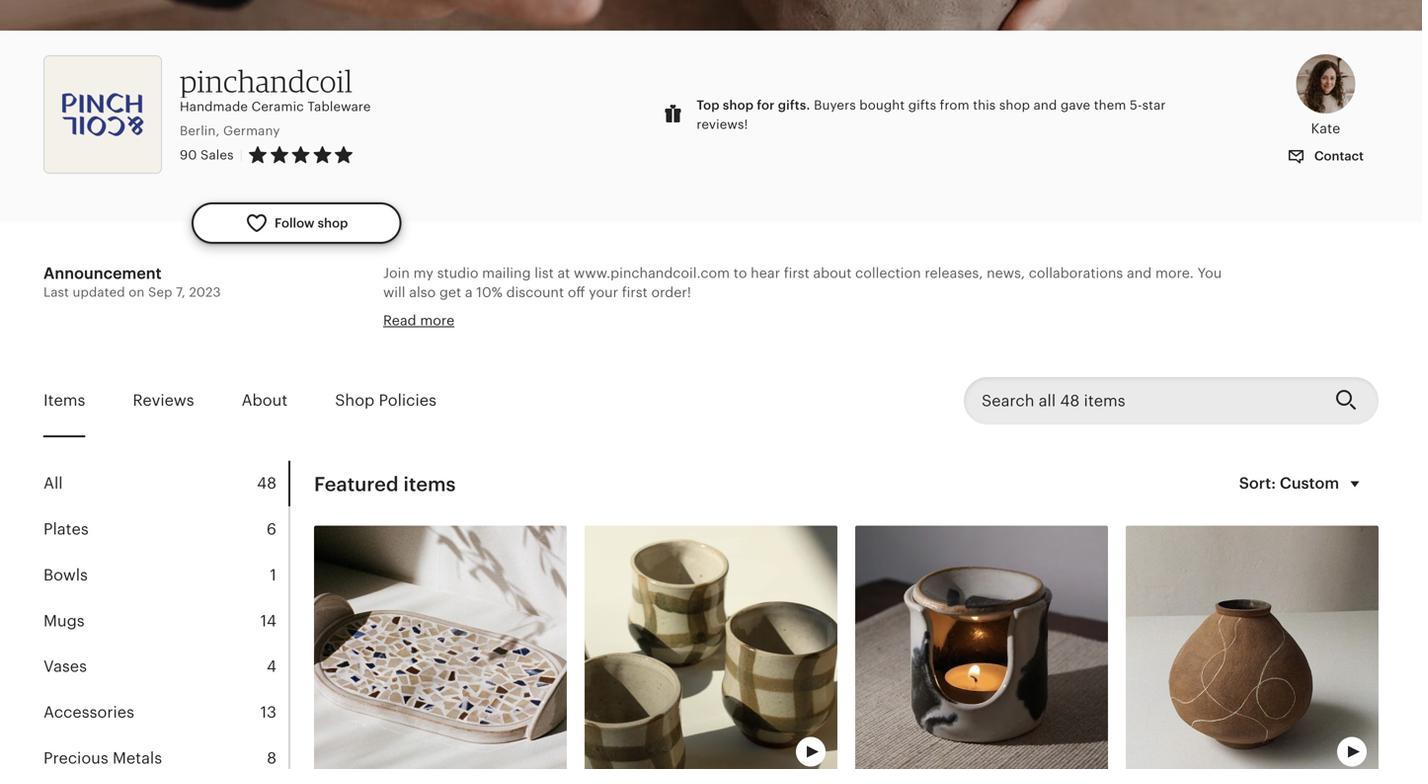 Task type: locate. For each thing, give the bounding box(es) containing it.
off
[[568, 285, 585, 300]]

0 horizontal spatial to
[[734, 265, 747, 281]]

featured
[[314, 473, 399, 496]]

sales left tax
[[601, 323, 636, 339]]

collection
[[855, 265, 921, 281]]

is
[[663, 323, 674, 339]]

read
[[383, 313, 416, 328]]

this
[[973, 98, 996, 113]]

metals
[[113, 750, 162, 767]]

tab containing precious metals
[[43, 736, 288, 769]]

1 vertical spatial first
[[622, 285, 648, 300]]

pinchandcoil handmade ceramic tableware
[[180, 63, 371, 114]]

1 horizontal spatial and
[[1127, 265, 1152, 281]]

about
[[813, 265, 852, 281]]

you
[[1198, 265, 1222, 281]]

|
[[240, 148, 243, 163]]

and left more.
[[1127, 265, 1152, 281]]

shop right this
[[999, 98, 1030, 113]]

featured items
[[314, 473, 456, 496]]

reviews!
[[697, 117, 748, 132]]

3 tab from the top
[[43, 553, 288, 598]]

tab containing all
[[43, 461, 288, 507]]

organic sculptural handmade ceramic vase - rounded ceramic flower vase - coiled ceramic vase - handbuilt ceramic vessel image
[[1126, 526, 1379, 769]]

them
[[1094, 98, 1127, 113]]

ustg
[[1069, 323, 1103, 339]]

order!
[[651, 285, 691, 300]]

gifts
[[909, 98, 936, 113]]

buyers bought gifts from this shop and gave them 5-star reviews!
[[697, 98, 1166, 132]]

1 tab from the top
[[43, 461, 288, 507]]

bought
[[860, 98, 905, 113]]

6 tab from the top
[[43, 690, 288, 736]]

7 tab from the top
[[43, 736, 288, 769]]

sort:
[[1239, 474, 1276, 492]]

0 horizontal spatial shop
[[318, 216, 348, 231]]

shop policies
[[335, 392, 437, 409]]

for
[[757, 98, 775, 113]]

ceramic
[[252, 99, 304, 114]]

shop right the follow
[[318, 216, 348, 231]]

first right hear
[[784, 265, 810, 281]]

kate image
[[1296, 55, 1356, 114]]

contact button
[[1273, 138, 1379, 175]]

according
[[951, 323, 1019, 339]]

1 vertical spatial sales
[[601, 323, 636, 339]]

tab
[[43, 461, 288, 507], [43, 507, 288, 553], [43, 553, 288, 598], [43, 598, 288, 644], [43, 644, 288, 690], [43, 690, 288, 736], [43, 736, 288, 769]]

0 horizontal spatial sales
[[201, 148, 234, 163]]

6
[[267, 521, 277, 538]]

0 vertical spatial sales
[[201, 148, 234, 163]]

hear
[[751, 265, 780, 281]]

mailing
[[482, 265, 531, 281]]

top
[[697, 98, 720, 113]]

kate link
[[1273, 55, 1379, 138]]

read more link
[[383, 313, 455, 328]]

follow shop button
[[192, 202, 401, 244]]

berlin,
[[180, 123, 220, 138]]

1 vertical spatial and
[[1127, 265, 1152, 281]]

and inside "join my studio mailing list at www.pinchandcoil.com to hear first about collection releases, news, collaborations and more. you will also get a 10% discount off your first order!"
[[1127, 265, 1152, 281]]

items
[[403, 473, 456, 496]]

vases
[[43, 658, 87, 676]]

pinchandcoil
[[180, 63, 353, 99]]

(germany).
[[1107, 323, 1180, 339]]

items link
[[43, 378, 85, 424]]

4
[[267, 658, 277, 676]]

5 tab from the top
[[43, 644, 288, 690]]

releases,
[[925, 265, 983, 281]]

sort: custom button
[[1227, 461, 1379, 508]]

first down www.pinchandcoil.com
[[622, 285, 648, 300]]

policies
[[379, 392, 437, 409]]

contemporary coffee cup / rustic tea cup / small coffee cup / ceramic coffee cup / patterned coffee cup / handmade small cup with pattern image
[[585, 526, 838, 769]]

studio
[[437, 265, 479, 281]]

also
[[409, 285, 436, 300]]

follow shop
[[275, 216, 348, 231]]

announcement last updated on sep 7, 2023
[[43, 265, 221, 300]]

0 vertical spatial first
[[784, 265, 810, 281]]

to right due at right top
[[791, 323, 804, 339]]

shop for follow shop
[[318, 216, 348, 231]]

2 horizontal spatial shop
[[999, 98, 1030, 113]]

to left §
[[1022, 323, 1036, 339]]

precious
[[43, 750, 108, 767]]

shop
[[335, 392, 375, 409]]

4 tab from the top
[[43, 598, 288, 644]]

14
[[260, 612, 277, 630]]

not
[[678, 323, 700, 339]]

1 horizontal spatial shop
[[723, 98, 754, 113]]

to left hear
[[734, 265, 747, 281]]

48
[[257, 475, 277, 492]]

get
[[439, 285, 461, 300]]

2 tab from the top
[[43, 507, 288, 553]]

join
[[383, 265, 410, 281]]

shop up reviews!
[[723, 98, 754, 113]]

prices.
[[552, 323, 597, 339]]

list
[[535, 265, 554, 281]]

sales left |
[[201, 148, 234, 163]]

0 horizontal spatial and
[[1034, 98, 1057, 113]]

sales
[[201, 148, 234, 163], [601, 323, 636, 339]]

5-
[[1130, 98, 1142, 113]]

shop inside button
[[318, 216, 348, 231]]

about
[[242, 392, 288, 409]]

sections tab list
[[43, 461, 290, 769]]

tableware
[[308, 99, 371, 114]]

0 vertical spatial and
[[1034, 98, 1057, 113]]

tab containing bowls
[[43, 553, 288, 598]]

tab containing mugs
[[43, 598, 288, 644]]

on
[[129, 285, 145, 300]]

shop
[[723, 98, 754, 113], [999, 98, 1030, 113], [318, 216, 348, 231]]

contact
[[1311, 149, 1364, 163]]

and left gave
[[1034, 98, 1057, 113]]

tax
[[639, 323, 660, 339]]

and
[[1034, 98, 1057, 113], [1127, 265, 1152, 281]]



Task type: vqa. For each thing, say whether or not it's contained in the screenshot.
4 at the left bottom
yes



Task type: describe. For each thing, give the bounding box(es) containing it.
top shop for gifts.
[[697, 98, 810, 113]]

at
[[558, 265, 570, 281]]

my
[[414, 265, 434, 281]]

www.pinchandcoil.com
[[574, 265, 730, 281]]

your
[[589, 285, 618, 300]]

join my studio mailing list at www.pinchandcoil.com to hear first about collection releases, news, collaborations and more. you will also get a 10% discount off your first order!
[[383, 265, 1222, 300]]

germany
[[223, 123, 280, 138]]

handmade ceramic oil burner in white with anthracite oxide brushstrokes. image
[[855, 526, 1108, 769]]

reviews
[[133, 392, 194, 409]]

sort: custom
[[1239, 474, 1339, 492]]

tab containing plates
[[43, 507, 288, 553]]

custom
[[1280, 474, 1339, 492]]

announcement
[[43, 265, 162, 282]]

10%
[[476, 285, 503, 300]]

accessories
[[43, 704, 134, 722]]

updated
[[73, 285, 125, 300]]

precious metals
[[43, 750, 162, 767]]

items
[[43, 392, 85, 409]]

1 horizontal spatial to
[[791, 323, 804, 339]]

shop policies link
[[335, 378, 437, 424]]

tab containing vases
[[43, 644, 288, 690]]

discount
[[506, 285, 564, 300]]

more
[[420, 313, 455, 328]]

status
[[908, 323, 948, 339]]

1
[[270, 566, 277, 584]]

business
[[846, 323, 904, 339]]

total
[[518, 323, 549, 339]]

will
[[383, 285, 406, 300]]

sep
[[148, 285, 172, 300]]

2023
[[189, 285, 221, 300]]

19
[[1051, 323, 1065, 339]]

90 sales link
[[180, 148, 234, 163]]

8
[[267, 750, 277, 767]]

star
[[1142, 98, 1166, 113]]

1 horizontal spatial first
[[784, 265, 810, 281]]

7,
[[176, 285, 186, 300]]

last
[[43, 285, 69, 300]]

to inside "join my studio mailing list at www.pinchandcoil.com to hear first about collection releases, news, collaborations and more. you will also get a 10% discount off your first order!"
[[734, 265, 747, 281]]

handmade
[[180, 99, 248, 114]]

more.
[[1156, 265, 1194, 281]]

shop inside buyers bought gifts from this shop and gave them 5-star reviews!
[[999, 98, 1030, 113]]

follow
[[275, 216, 315, 231]]

berlin, germany
[[180, 123, 280, 138]]

gave
[[1061, 98, 1091, 113]]

bowls
[[43, 566, 88, 584]]

2 horizontal spatial to
[[1022, 323, 1036, 339]]

about link
[[242, 378, 288, 424]]

and inside buyers bought gifts from this shop and gave them 5-star reviews!
[[1034, 98, 1057, 113]]

all
[[43, 475, 63, 492]]

due
[[762, 323, 787, 339]]

prices
[[449, 323, 490, 339]]

kate
[[1311, 120, 1341, 136]]

from
[[940, 98, 970, 113]]

plates
[[43, 521, 89, 538]]

reviews link
[[133, 378, 194, 424]]

1 horizontal spatial sales
[[601, 323, 636, 339]]

Search all 48 items text field
[[964, 377, 1320, 424]]

read more
[[383, 313, 455, 328]]

collaborations
[[1029, 265, 1123, 281]]

mugs
[[43, 612, 85, 630]]

small
[[808, 323, 843, 339]]

indicated
[[383, 323, 446, 339]]

are
[[494, 323, 515, 339]]

charged
[[703, 323, 758, 339]]

tab containing accessories
[[43, 690, 288, 736]]

a
[[465, 285, 473, 300]]

0 horizontal spatial first
[[622, 285, 648, 300]]

13
[[260, 704, 277, 722]]

serving tray with handles, decorative mosaic tray, oval serving platter, ceramic tray blue and cream tones image
[[314, 526, 567, 769]]

buyers
[[814, 98, 856, 113]]

news,
[[987, 265, 1025, 281]]

gifts.
[[778, 98, 810, 113]]

shop for top shop for gifts.
[[723, 98, 754, 113]]



